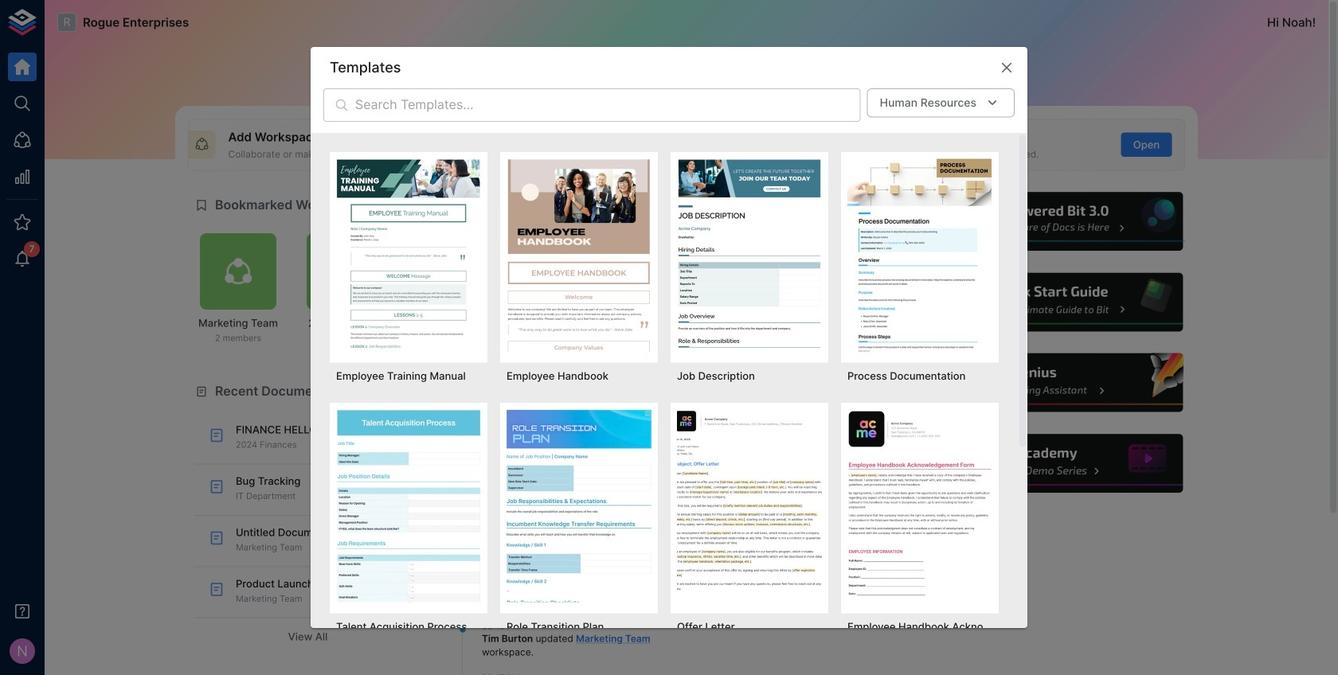 Task type: vqa. For each thing, say whether or not it's contained in the screenshot.
Search Templates... Text Box
yes



Task type: locate. For each thing, give the bounding box(es) containing it.
process documentation image
[[848, 158, 993, 352]]

dialog
[[311, 47, 1028, 676]]

offer letter image
[[677, 409, 822, 603]]

Search Templates... text field
[[355, 88, 861, 122]]

4 help image from the top
[[946, 432, 1185, 495]]

employee training manual image
[[336, 158, 481, 352]]

employee handbook acknowledgement form image
[[848, 409, 993, 603]]

talent acquisition process image
[[336, 409, 481, 603]]

2 help image from the top
[[946, 271, 1185, 334]]

help image
[[946, 190, 1185, 253], [946, 271, 1185, 334], [946, 351, 1185, 415], [946, 432, 1185, 495]]



Task type: describe. For each thing, give the bounding box(es) containing it.
employee handbook image
[[507, 158, 652, 352]]

1 help image from the top
[[946, 190, 1185, 253]]

3 help image from the top
[[946, 351, 1185, 415]]

role transition plan image
[[507, 409, 652, 603]]

job description image
[[677, 158, 822, 352]]



